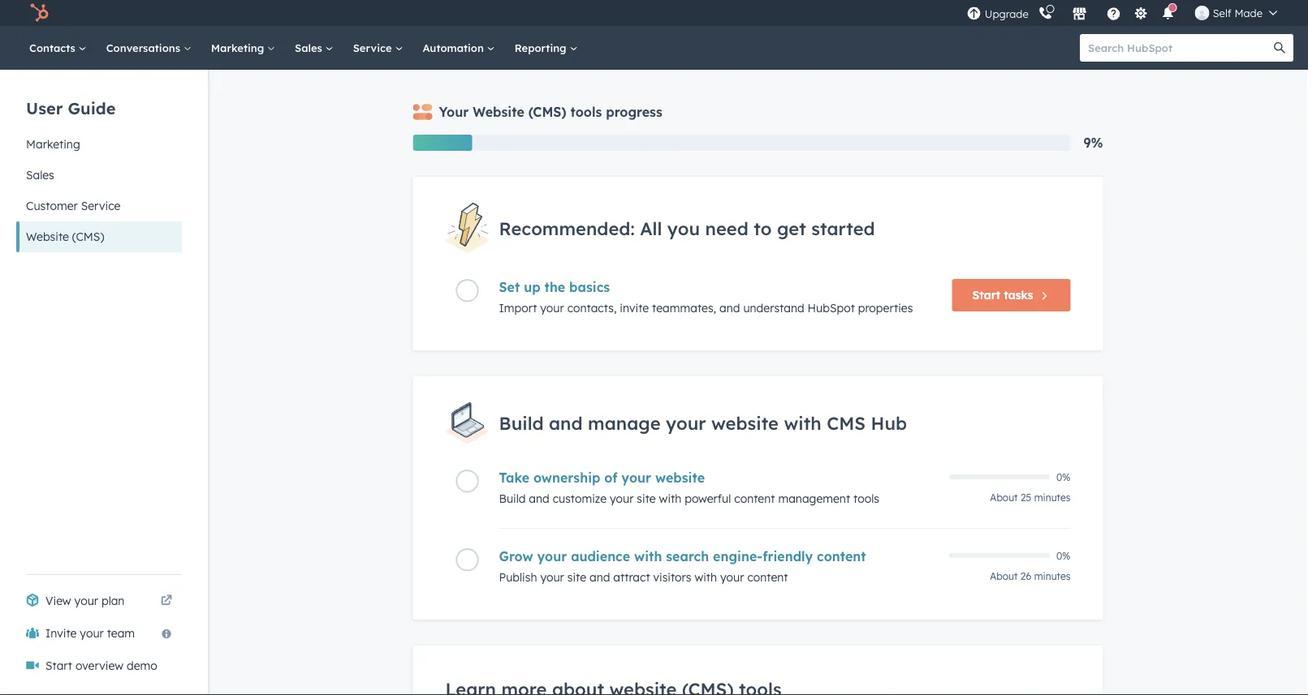 Task type: describe. For each thing, give the bounding box(es) containing it.
contacts
[[29, 41, 79, 54]]

0 vertical spatial website
[[473, 104, 524, 120]]

1 horizontal spatial marketing
[[211, 41, 267, 54]]

audience
[[571, 549, 630, 565]]

help image
[[1107, 7, 1121, 22]]

with down grow your audience with search engine-friendly content button
[[695, 571, 717, 585]]

contacts link
[[19, 26, 96, 70]]

started
[[811, 217, 875, 239]]

start for start tasks
[[972, 288, 1001, 303]]

search
[[666, 549, 709, 565]]

sales button
[[16, 160, 182, 191]]

0% for take ownership of your website
[[1056, 471, 1071, 484]]

basics
[[569, 280, 610, 296]]

start overview demo
[[45, 659, 157, 674]]

progress
[[606, 104, 662, 120]]

0 vertical spatial sales
[[295, 41, 325, 54]]

26
[[1021, 571, 1032, 583]]

view your plan link
[[16, 585, 182, 618]]

your inside "button"
[[80, 627, 104, 641]]

about for grow your audience with search engine-friendly content
[[990, 571, 1018, 583]]

service inside button
[[81, 199, 121, 213]]

guide
[[68, 98, 116, 118]]

attract
[[613, 571, 650, 585]]

tools inside take ownership of your website build and customize your site with powerful content management tools
[[853, 492, 879, 506]]

up
[[524, 280, 541, 296]]

sales inside button
[[26, 168, 54, 182]]

notifications image
[[1161, 7, 1176, 22]]

set up the basics button
[[499, 280, 939, 296]]

reporting link
[[505, 26, 587, 70]]

build inside take ownership of your website build and customize your site with powerful content management tools
[[499, 492, 526, 506]]

visitors
[[653, 571, 691, 585]]

your inside set up the basics import your contacts, invite teammates, and understand hubspot properties
[[540, 301, 564, 316]]

recommended: all you need to get started
[[499, 217, 875, 239]]

website for of
[[655, 470, 705, 486]]

your
[[439, 104, 469, 120]]

take
[[499, 470, 530, 486]]

manage
[[588, 412, 661, 435]]

automation
[[423, 41, 487, 54]]

customer
[[26, 199, 78, 213]]

build and manage your website with cms hub
[[499, 412, 907, 435]]

9%
[[1084, 135, 1103, 151]]

grow your audience with search engine-friendly content publish your site and attract visitors with your content
[[499, 549, 866, 585]]

get
[[777, 217, 806, 239]]

set up the basics import your contacts, invite teammates, and understand hubspot properties
[[499, 280, 913, 316]]

view
[[45, 594, 71, 609]]

to
[[754, 217, 772, 239]]

invite your team button
[[16, 618, 182, 650]]

your down of
[[610, 492, 634, 506]]

all
[[640, 217, 662, 239]]

link opens in a new window image
[[161, 596, 172, 607]]

user guide
[[26, 98, 116, 118]]

made
[[1235, 6, 1263, 19]]

user guide views element
[[16, 70, 182, 253]]

marketplaces button
[[1063, 0, 1097, 26]]

settings image
[[1134, 7, 1148, 22]]

ownership
[[534, 470, 600, 486]]

hubspot link
[[19, 3, 61, 23]]

0 vertical spatial service
[[353, 41, 395, 54]]

set
[[499, 280, 520, 296]]

you
[[667, 217, 700, 239]]

engine-
[[713, 549, 763, 565]]

1 vertical spatial content
[[817, 549, 866, 565]]

invite
[[45, 627, 77, 641]]

properties
[[858, 301, 913, 316]]

sales link
[[285, 26, 343, 70]]

start tasks button
[[952, 280, 1071, 312]]

customer service
[[26, 199, 121, 213]]

your right the manage
[[666, 412, 706, 435]]

understand
[[743, 301, 804, 316]]

settings link
[[1131, 4, 1151, 22]]

hubspot image
[[29, 3, 49, 23]]

user
[[26, 98, 63, 118]]

your left plan
[[74, 594, 98, 609]]

start for start overview demo
[[45, 659, 72, 674]]

0 vertical spatial (cms)
[[528, 104, 566, 120]]

conversations
[[106, 41, 183, 54]]

notifications button
[[1154, 0, 1182, 26]]

self made
[[1213, 6, 1263, 19]]

management
[[778, 492, 850, 506]]

site inside grow your audience with search engine-friendly content publish your site and attract visitors with your content
[[567, 571, 586, 585]]

customer service button
[[16, 191, 182, 222]]

website (cms) button
[[16, 222, 182, 253]]

and inside take ownership of your website build and customize your site with powerful content management tools
[[529, 492, 550, 506]]

overview
[[75, 659, 123, 674]]

and up ownership
[[549, 412, 583, 435]]

invite
[[620, 301, 649, 316]]

grow
[[499, 549, 533, 565]]

about 25 minutes
[[990, 492, 1071, 504]]

plan
[[101, 594, 125, 609]]

contacts,
[[567, 301, 617, 316]]

about for take ownership of your website
[[990, 492, 1018, 504]]

the
[[545, 280, 565, 296]]

publish
[[499, 571, 537, 585]]



Task type: vqa. For each thing, say whether or not it's contained in the screenshot.
left APP
no



Task type: locate. For each thing, give the bounding box(es) containing it.
search image
[[1274, 42, 1285, 54]]

minutes for take ownership of your website
[[1034, 492, 1071, 504]]

your right of
[[622, 470, 651, 486]]

start tasks
[[972, 288, 1033, 303]]

1 horizontal spatial website
[[711, 412, 779, 435]]

tools left progress
[[570, 104, 602, 120]]

marketplaces image
[[1072, 7, 1087, 22]]

teammates,
[[652, 301, 716, 316]]

take ownership of your website build and customize your site with powerful content management tools
[[499, 470, 879, 506]]

calling icon button
[[1032, 2, 1059, 24]]

website down customer
[[26, 230, 69, 244]]

1 horizontal spatial service
[[353, 41, 395, 54]]

about
[[990, 492, 1018, 504], [990, 571, 1018, 583]]

menu
[[965, 0, 1289, 26]]

tasks
[[1004, 288, 1033, 303]]

1 vertical spatial tools
[[853, 492, 879, 506]]

0 horizontal spatial marketing
[[26, 137, 80, 151]]

team
[[107, 627, 135, 641]]

0% for grow your audience with search engine-friendly content
[[1056, 550, 1071, 562]]

of
[[604, 470, 618, 486]]

website up the take ownership of your website button
[[711, 412, 779, 435]]

content
[[734, 492, 775, 506], [817, 549, 866, 565], [747, 571, 788, 585]]

with up attract
[[634, 549, 662, 565]]

0 vertical spatial minutes
[[1034, 492, 1071, 504]]

site left powerful
[[637, 492, 656, 506]]

0 vertical spatial website
[[711, 412, 779, 435]]

need
[[705, 217, 749, 239]]

0%
[[1056, 471, 1071, 484], [1056, 550, 1071, 562]]

tools right management
[[853, 492, 879, 506]]

0 horizontal spatial sales
[[26, 168, 54, 182]]

0 horizontal spatial website
[[26, 230, 69, 244]]

build up take
[[499, 412, 544, 435]]

1 horizontal spatial start
[[972, 288, 1001, 303]]

and
[[719, 301, 740, 316], [549, 412, 583, 435], [529, 492, 550, 506], [590, 571, 610, 585]]

0 horizontal spatial (cms)
[[72, 230, 104, 244]]

0% up about 25 minutes
[[1056, 471, 1071, 484]]

minutes right 26
[[1034, 571, 1071, 583]]

website up powerful
[[655, 470, 705, 486]]

content right "friendly"
[[817, 549, 866, 565]]

website inside button
[[26, 230, 69, 244]]

marketing down user
[[26, 137, 80, 151]]

grow your audience with search engine-friendly content button
[[499, 549, 939, 565]]

0 vertical spatial start
[[972, 288, 1001, 303]]

powerful
[[685, 492, 731, 506]]

self
[[1213, 6, 1232, 19]]

2 0% from the top
[[1056, 550, 1071, 562]]

marketing left sales link
[[211, 41, 267, 54]]

with inside take ownership of your website build and customize your site with powerful content management tools
[[659, 492, 682, 506]]

menu containing self made
[[965, 0, 1289, 26]]

1 vertical spatial about
[[990, 571, 1018, 583]]

site
[[637, 492, 656, 506], [567, 571, 586, 585]]

website (cms)
[[26, 230, 104, 244]]

1 horizontal spatial sales
[[295, 41, 325, 54]]

sales right marketing link
[[295, 41, 325, 54]]

link opens in a new window image
[[161, 592, 172, 611]]

start inside button
[[972, 288, 1001, 303]]

1 horizontal spatial site
[[637, 492, 656, 506]]

0 vertical spatial tools
[[570, 104, 602, 120]]

service right sales link
[[353, 41, 395, 54]]

about left 26
[[990, 571, 1018, 583]]

(cms) down customer service button
[[72, 230, 104, 244]]

and inside grow your audience with search engine-friendly content publish your site and attract visitors with your content
[[590, 571, 610, 585]]

import
[[499, 301, 537, 316]]

automation link
[[413, 26, 505, 70]]

website inside take ownership of your website build and customize your site with powerful content management tools
[[655, 470, 705, 486]]

about 26 minutes
[[990, 571, 1071, 583]]

1 horizontal spatial tools
[[853, 492, 879, 506]]

site down audience
[[567, 571, 586, 585]]

sales up customer
[[26, 168, 54, 182]]

minutes for grow your audience with search engine-friendly content
[[1034, 571, 1071, 583]]

demo
[[127, 659, 157, 674]]

start left the 'tasks'
[[972, 288, 1001, 303]]

0 horizontal spatial site
[[567, 571, 586, 585]]

reporting
[[515, 41, 570, 54]]

minutes right 25
[[1034, 492, 1071, 504]]

content down the take ownership of your website button
[[734, 492, 775, 506]]

take ownership of your website button
[[499, 470, 939, 486]]

service
[[353, 41, 395, 54], [81, 199, 121, 213]]

marketing inside button
[[26, 137, 80, 151]]

1 vertical spatial site
[[567, 571, 586, 585]]

build down take
[[499, 492, 526, 506]]

0 vertical spatial 0%
[[1056, 471, 1071, 484]]

0 horizontal spatial website
[[655, 470, 705, 486]]

marketing link
[[201, 26, 285, 70]]

website
[[711, 412, 779, 435], [655, 470, 705, 486]]

(cms) inside button
[[72, 230, 104, 244]]

and down take
[[529, 492, 550, 506]]

your down engine-
[[720, 571, 744, 585]]

calling icon image
[[1038, 6, 1053, 21]]

tools
[[570, 104, 602, 120], [853, 492, 879, 506]]

0 vertical spatial site
[[637, 492, 656, 506]]

0 vertical spatial content
[[734, 492, 775, 506]]

your left team
[[80, 627, 104, 641]]

website for manage
[[711, 412, 779, 435]]

1 vertical spatial sales
[[26, 168, 54, 182]]

service down sales button on the top of page
[[81, 199, 121, 213]]

friendly
[[763, 549, 813, 565]]

start
[[972, 288, 1001, 303], [45, 659, 72, 674]]

0 horizontal spatial service
[[81, 199, 121, 213]]

with left powerful
[[659, 492, 682, 506]]

1 vertical spatial marketing
[[26, 137, 80, 151]]

search button
[[1266, 34, 1294, 62]]

0% up about 26 minutes
[[1056, 550, 1071, 562]]

hubspot
[[808, 301, 855, 316]]

2 minutes from the top
[[1034, 571, 1071, 583]]

your website (cms) tools progress progress bar
[[413, 135, 472, 151]]

Search HubSpot search field
[[1080, 34, 1279, 62]]

upgrade
[[985, 7, 1029, 21]]

and down set up the basics button
[[719, 301, 740, 316]]

0 vertical spatial build
[[499, 412, 544, 435]]

1 vertical spatial (cms)
[[72, 230, 104, 244]]

2 about from the top
[[990, 571, 1018, 583]]

1 about from the top
[[990, 492, 1018, 504]]

1 vertical spatial website
[[655, 470, 705, 486]]

0 horizontal spatial tools
[[570, 104, 602, 120]]

1 minutes from the top
[[1034, 492, 1071, 504]]

(cms)
[[528, 104, 566, 120], [72, 230, 104, 244]]

1 vertical spatial service
[[81, 199, 121, 213]]

with left 'cms'
[[784, 412, 822, 435]]

site inside take ownership of your website build and customize your site with powerful content management tools
[[637, 492, 656, 506]]

start overview demo link
[[16, 650, 182, 683]]

service link
[[343, 26, 413, 70]]

website right your
[[473, 104, 524, 120]]

start inside 'link'
[[45, 659, 72, 674]]

0 horizontal spatial start
[[45, 659, 72, 674]]

view your plan
[[45, 594, 125, 609]]

and inside set up the basics import your contacts, invite teammates, and understand hubspot properties
[[719, 301, 740, 316]]

invite your team
[[45, 627, 135, 641]]

25
[[1021, 492, 1032, 504]]

about left 25
[[990, 492, 1018, 504]]

0 vertical spatial about
[[990, 492, 1018, 504]]

upgrade image
[[967, 7, 982, 22]]

(cms) down reporting "link"
[[528, 104, 566, 120]]

build
[[499, 412, 544, 435], [499, 492, 526, 506]]

1 vertical spatial 0%
[[1056, 550, 1071, 562]]

0 vertical spatial marketing
[[211, 41, 267, 54]]

and down audience
[[590, 571, 610, 585]]

your right grow
[[537, 549, 567, 565]]

1 vertical spatial build
[[499, 492, 526, 506]]

your right publish
[[540, 571, 564, 585]]

hub
[[871, 412, 907, 435]]

1 horizontal spatial website
[[473, 104, 524, 120]]

2 build from the top
[[499, 492, 526, 506]]

content down "friendly"
[[747, 571, 788, 585]]

2 vertical spatial content
[[747, 571, 788, 585]]

your down the
[[540, 301, 564, 316]]

self made button
[[1185, 0, 1287, 26]]

1 vertical spatial minutes
[[1034, 571, 1071, 583]]

start down invite
[[45, 659, 72, 674]]

with
[[784, 412, 822, 435], [659, 492, 682, 506], [634, 549, 662, 565], [695, 571, 717, 585]]

ruby anderson image
[[1195, 6, 1210, 20]]

customize
[[553, 492, 607, 506]]

help button
[[1100, 0, 1128, 26]]

your
[[540, 301, 564, 316], [666, 412, 706, 435], [622, 470, 651, 486], [610, 492, 634, 506], [537, 549, 567, 565], [540, 571, 564, 585], [720, 571, 744, 585], [74, 594, 98, 609], [80, 627, 104, 641]]

your website (cms) tools progress
[[439, 104, 662, 120]]

1 horizontal spatial (cms)
[[528, 104, 566, 120]]

recommended:
[[499, 217, 635, 239]]

marketing button
[[16, 129, 182, 160]]

conversations link
[[96, 26, 201, 70]]

marketing
[[211, 41, 267, 54], [26, 137, 80, 151]]

website
[[473, 104, 524, 120], [26, 230, 69, 244]]

cms
[[827, 412, 866, 435]]

1 build from the top
[[499, 412, 544, 435]]

content inside take ownership of your website build and customize your site with powerful content management tools
[[734, 492, 775, 506]]

1 vertical spatial start
[[45, 659, 72, 674]]

1 vertical spatial website
[[26, 230, 69, 244]]

sales
[[295, 41, 325, 54], [26, 168, 54, 182]]

1 0% from the top
[[1056, 471, 1071, 484]]



